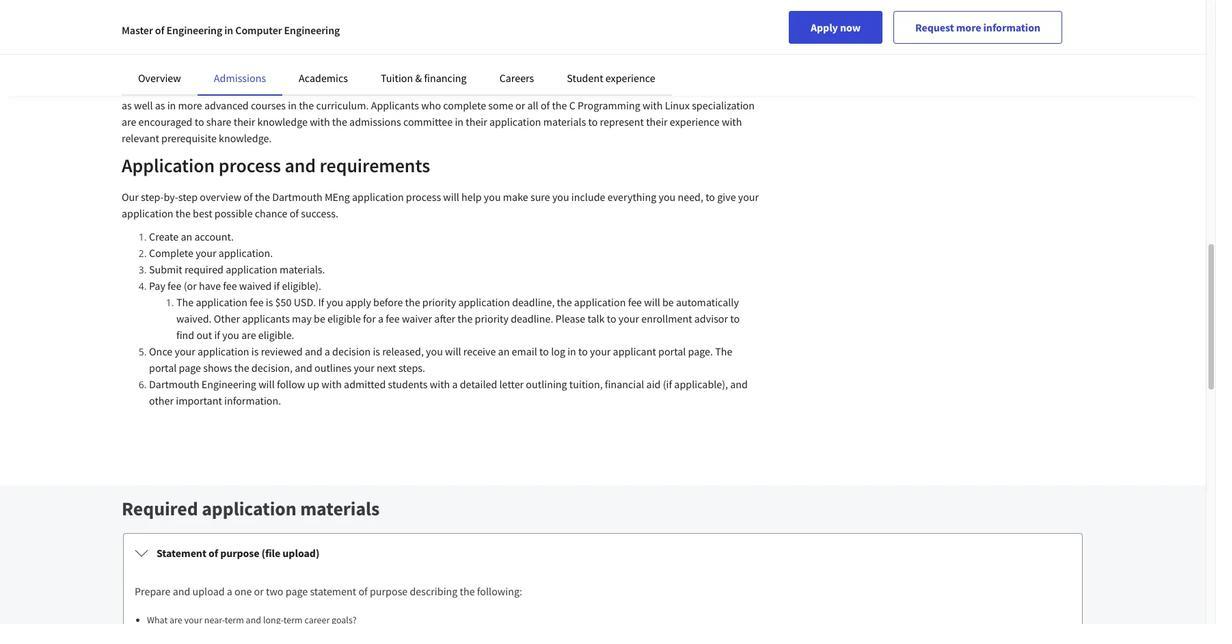 Task type: locate. For each thing, give the bounding box(es) containing it.
applicants up eligible. on the bottom of page
[[242, 312, 290, 325]]

their right the how
[[446, 0, 468, 12]]

1 horizontal spatial knowledge
[[435, 49, 485, 63]]

help inside "our step-by-step overview of the dartmouth meng application process will help you make sure you include everything you need, to give your application the best possible chance of success."
[[461, 190, 482, 204]]

1 vertical spatial portal
[[149, 361, 177, 375]]

be
[[562, 49, 573, 63], [473, 82, 485, 96], [662, 295, 674, 309], [314, 312, 325, 325]]

materials down online
[[543, 115, 586, 129]]

1 vertical spatial well
[[134, 98, 153, 112]]

0 horizontal spatial help
[[135, 49, 155, 63]]

1 vertical spatial an
[[498, 345, 510, 358]]

for right path
[[193, 15, 206, 29]]

by-
[[164, 190, 178, 204]]

materials up upload)
[[300, 496, 380, 521]]

1 vertical spatial encourage
[[238, 66, 286, 79]]

or
[[515, 98, 525, 112], [254, 584, 264, 598]]

1 vertical spatial help
[[461, 190, 482, 204]]

(if
[[663, 377, 672, 391]]

1 vertical spatial skills
[[659, 66, 682, 79]]

1 horizontal spatial encourage
[[238, 66, 286, 79]]

some inside to help you prepare for some of the foundational technical skills and knowledge you will need to be successful in the meng in computer engineering program, we encourage you to explore dartmouth's specialization "
[[229, 49, 254, 63]]

application inside ." building skills in c programming, as well as building confidence in command line interfaces, will be useful in online meng courses such as embedded systems, as well as in more advanced courses in the curriculum. applicants who complete some or all of the c programming with linux specialization are encouraged to share their knowledge with the admissions committee in their application materials to represent their experience with relevant prerequisite knowledge.
[[489, 115, 541, 129]]

1 horizontal spatial priority
[[475, 312, 509, 325]]

tuition & financing link
[[381, 71, 467, 85]]

successful
[[575, 49, 622, 63]]

1 vertical spatial programming
[[578, 98, 640, 112]]

and left 'upload'
[[173, 584, 190, 598]]

building
[[235, 82, 272, 96]]

if up $50 in the left of the page
[[274, 279, 280, 293]]

0 vertical spatial well
[[201, 82, 220, 96]]

1 vertical spatial more
[[178, 98, 202, 112]]

0 horizontal spatial process
[[219, 153, 281, 178]]

0 horizontal spatial or
[[254, 584, 264, 598]]

purpose left (file
[[220, 546, 259, 560]]

you up confidence
[[288, 66, 305, 79]]

careers
[[499, 71, 534, 85]]

tuition
[[381, 71, 413, 85]]

1 horizontal spatial if
[[274, 279, 280, 293]]

for up we
[[214, 49, 227, 63]]

0 horizontal spatial some
[[229, 49, 254, 63]]

an up complete
[[181, 230, 192, 243]]

1 vertical spatial dartmouth
[[149, 377, 199, 391]]

other
[[149, 394, 174, 407]]

their up program.
[[302, 0, 323, 12]]

on
[[148, 15, 160, 29]]

application up statement of purpose (file upload)
[[202, 496, 296, 521]]

c
[[484, 66, 490, 79], [695, 66, 701, 79], [569, 98, 575, 112]]

0 vertical spatial an
[[181, 230, 192, 243]]

0 horizontal spatial dartmouth
[[149, 377, 199, 391]]

experience inside we encourage applicants to describe in their application materials how their educational background and professional experience can set them on a path for success in the program.
[[661, 0, 711, 12]]

eligible).
[[282, 279, 321, 293]]

list item
[[147, 613, 1071, 624]]

meng
[[652, 49, 677, 63], [325, 190, 350, 204]]

make
[[503, 190, 528, 204]]

deadline,
[[512, 295, 555, 309]]

0 vertical spatial process
[[219, 153, 281, 178]]

will left "receive"
[[445, 345, 461, 358]]

to help you prepare for some of the foundational technical skills and knowledge you will need to be successful in the meng in computer engineering program, we encourage you to explore dartmouth's specialization "
[[122, 49, 736, 79]]

0 vertical spatial programming
[[493, 66, 558, 79]]

1 horizontal spatial more
[[956, 21, 981, 34]]

fee down waived
[[250, 295, 264, 309]]

help right to
[[135, 49, 155, 63]]

information.
[[224, 394, 281, 407]]

0 vertical spatial priority
[[422, 295, 456, 309]]

materials inside ." building skills in c programming, as well as building confidence in command line interfaces, will be useful in online meng courses such as embedded systems, as well as in more advanced courses in the curriculum. applicants who complete some or all of the c programming with linux specialization are encouraged to share their knowledge with the admissions committee in their application materials to represent their experience with relevant prerequisite knowledge.
[[543, 115, 586, 129]]

application up technical
[[325, 0, 377, 12]]

1 horizontal spatial skills
[[659, 66, 682, 79]]

1 horizontal spatial computer
[[690, 49, 736, 63]]

experience
[[661, 0, 711, 12], [605, 71, 655, 85], [670, 115, 720, 129]]

the right page.
[[715, 345, 732, 358]]

are inside ." building skills in c programming, as well as building confidence in command line interfaces, will be useful in online meng courses such as embedded systems, as well as in more advanced courses in the curriculum. applicants who complete some or all of the c programming with linux specialization are encouraged to share their knowledge with the admissions committee in their application materials to represent their experience with relevant prerequisite knowledge.
[[122, 115, 136, 129]]

page.
[[688, 345, 713, 358]]

encourage up building
[[238, 66, 286, 79]]

some
[[229, 49, 254, 63], [488, 98, 513, 112]]

0 vertical spatial meng
[[652, 49, 677, 63]]

0 vertical spatial linux
[[584, 66, 610, 79]]

1 vertical spatial process
[[406, 190, 441, 204]]

encourage up on
[[138, 0, 186, 12]]

computer up the systems,
[[690, 49, 736, 63]]

find
[[176, 328, 194, 342]]

1 horizontal spatial for
[[214, 49, 227, 63]]

their down complete
[[466, 115, 487, 129]]

1 horizontal spatial applicants
[[242, 312, 290, 325]]

1 horizontal spatial process
[[406, 190, 441, 204]]

0 horizontal spatial skills
[[390, 49, 413, 63]]

a left the detailed
[[452, 377, 458, 391]]

fee
[[168, 279, 181, 293], [223, 279, 237, 293], [250, 295, 264, 309], [628, 295, 642, 309], [386, 312, 400, 325]]

you right sure
[[552, 190, 569, 204]]

experience inside ." building skills in c programming, as well as building confidence in command line interfaces, will be useful in online meng courses such as embedded systems, as well as in more advanced courses in the curriculum. applicants who complete some or all of the c programming with linux specialization are encouraged to share their knowledge with the admissions committee in their application materials to represent their experience with relevant prerequisite knowledge.
[[670, 115, 720, 129]]

information
[[983, 21, 1040, 34]]

building
[[619, 66, 657, 79]]

portal left page.
[[658, 345, 686, 358]]

specialization up interfaces,
[[414, 66, 477, 79]]

materials left the how
[[379, 0, 422, 12]]

the up waiver
[[405, 295, 420, 309]]

apply now button
[[789, 11, 882, 44]]

to up prerequisite at left top
[[195, 115, 204, 129]]

you right released,
[[426, 345, 443, 358]]

the down 'curriculum.' on the top left of page
[[332, 115, 347, 129]]

knowledge inside to help you prepare for some of the foundational technical skills and knowledge you will need to be successful in the meng in computer engineering program, we encourage you to explore dartmouth's specialization "
[[435, 49, 485, 63]]

page right two
[[286, 584, 308, 598]]

1 vertical spatial for
[[214, 49, 227, 63]]

in inside create an account. complete your application. submit required application materials. pay fee (or have fee waived if eligible). the application fee is $50 usd. if you apply before the priority application deadline, the application fee will be automatically waived. other applicants may be eligible for a fee waiver after the priority deadline. please talk to your enrollment advisor to find out if you are eligible. once your application is reviewed and a decision is released, you will receive an email to log in to your applicant portal page. the portal page shows the decision, and outlines your next steps. dartmouth engineering will follow up with admitted students with a detailed letter outlining tuition, financial aid (if applicable), and other important information.
[[567, 345, 576, 358]]

and inside we encourage applicants to describe in their application materials how their educational background and professional experience can set them on a path for success in the program.
[[583, 0, 601, 12]]

student experience
[[567, 71, 655, 85]]

0 horizontal spatial purpose
[[220, 546, 259, 560]]

0 vertical spatial for
[[193, 15, 206, 29]]

to left the give
[[706, 190, 715, 204]]

0 vertical spatial or
[[515, 98, 525, 112]]

c up useful on the left of the page
[[484, 66, 490, 79]]

1 horizontal spatial linux
[[665, 98, 690, 112]]

process down 'requirements'
[[406, 190, 441, 204]]

online
[[528, 82, 557, 96]]

and right background
[[583, 0, 601, 12]]

0 vertical spatial some
[[229, 49, 254, 63]]

waived.
[[176, 312, 212, 325]]

(file
[[261, 546, 280, 560]]

application down all
[[489, 115, 541, 129]]

linux inside ." building skills in c programming, as well as building confidence in command line interfaces, will be useful in online meng courses such as embedded systems, as well as in more advanced courses in the curriculum. applicants who complete some or all of the c programming with linux specialization are encouraged to share their knowledge with the admissions committee in their application materials to represent their experience with relevant prerequisite knowledge.
[[665, 98, 690, 112]]

apply
[[811, 21, 838, 34]]

will up complete
[[455, 82, 471, 96]]

and up tuition & financing
[[415, 49, 433, 63]]

1 horizontal spatial programming
[[578, 98, 640, 112]]

c down meng courses
[[569, 98, 575, 112]]

applicants up success
[[188, 0, 236, 12]]

be down "
[[473, 82, 485, 96]]

1 vertical spatial some
[[488, 98, 513, 112]]

1 vertical spatial are
[[241, 328, 256, 342]]

programming down need
[[493, 66, 558, 79]]

be inside ." building skills in c programming, as well as building confidence in command line interfaces, will be useful in online meng courses such as embedded systems, as well as in more advanced courses in the curriculum. applicants who complete some or all of the c programming with linux specialization are encouraged to share their knowledge with the admissions committee in their application materials to represent their experience with relevant prerequisite knowledge.
[[473, 82, 485, 96]]

background
[[526, 0, 581, 12]]

if
[[274, 279, 280, 293], [214, 328, 220, 342]]

statement of purpose (file upload) button
[[124, 534, 1082, 572]]

dartmouth
[[272, 190, 323, 204], [149, 377, 199, 391]]

programming,
[[122, 82, 187, 96]]

0 vertical spatial dartmouth
[[272, 190, 323, 204]]

path
[[170, 15, 191, 29]]

applicants
[[371, 98, 419, 112]]

two
[[266, 584, 283, 598]]

we
[[122, 0, 136, 12]]

1 vertical spatial computer
[[690, 49, 736, 63]]

1 vertical spatial the
[[715, 345, 732, 358]]

help left make
[[461, 190, 482, 204]]

with up meng courses
[[560, 66, 582, 79]]

1 horizontal spatial purpose
[[370, 584, 408, 598]]

process inside "our step-by-step overview of the dartmouth meng application process will help you make sure you include everything you need, to give your application the best possible chance of success."
[[406, 190, 441, 204]]

1 horizontal spatial well
[[201, 82, 220, 96]]

0 vertical spatial skills
[[390, 49, 413, 63]]

a down before
[[378, 312, 384, 325]]

0 horizontal spatial applicants
[[188, 0, 236, 12]]

0 horizontal spatial page
[[179, 361, 201, 375]]

"
[[479, 66, 484, 79]]

the down step
[[176, 206, 191, 220]]

0 vertical spatial materials
[[379, 0, 422, 12]]

0 horizontal spatial meng
[[325, 190, 350, 204]]

more inside request more information button
[[956, 21, 981, 34]]

program,
[[179, 66, 221, 79]]

as up encouraged
[[155, 98, 165, 112]]

your right the give
[[738, 190, 759, 204]]

the up please
[[557, 295, 572, 309]]

describing
[[410, 584, 458, 598]]

admissions link
[[214, 71, 266, 85]]

out
[[196, 328, 212, 342]]

process
[[219, 153, 281, 178], [406, 190, 441, 204]]

with
[[560, 66, 582, 79], [643, 98, 663, 112], [310, 115, 330, 129], [722, 115, 742, 129], [322, 377, 342, 391], [430, 377, 450, 391]]

1 vertical spatial if
[[214, 328, 220, 342]]

0 vertical spatial knowledge
[[435, 49, 485, 63]]

1 horizontal spatial help
[[461, 190, 482, 204]]

more
[[956, 21, 981, 34], [178, 98, 202, 112]]

financing
[[424, 71, 467, 85]]

engineering down the shows
[[202, 377, 256, 391]]

1 vertical spatial knowledge
[[257, 115, 308, 129]]

as down programming,
[[122, 98, 132, 112]]

of inside ." building skills in c programming, as well as building confidence in command line interfaces, will be useful in online meng courses such as embedded systems, as well as in more advanced courses in the curriculum. applicants who complete some or all of the c programming with linux specialization are encouraged to share their knowledge with the admissions committee in their application materials to represent their experience with relevant prerequisite knowledge.
[[541, 98, 550, 112]]

is up next
[[373, 345, 380, 358]]

tuition & financing
[[381, 71, 467, 85]]

skills up tuition
[[390, 49, 413, 63]]

or left all
[[515, 98, 525, 112]]

or right one
[[254, 584, 264, 598]]

careers link
[[499, 71, 534, 85]]

2 vertical spatial experience
[[670, 115, 720, 129]]

you down the other
[[222, 328, 239, 342]]

skills
[[390, 49, 413, 63], [659, 66, 682, 79]]

0 vertical spatial more
[[956, 21, 981, 34]]

programming inside ." building skills in c programming, as well as building confidence in command line interfaces, will be useful in online meng courses such as embedded systems, as well as in more advanced courses in the curriculum. applicants who complete some or all of the c programming with linux specialization are encouraged to share their knowledge with the admissions committee in their application materials to represent their experience with relevant prerequisite knowledge.
[[578, 98, 640, 112]]

now
[[840, 21, 861, 34]]

your up required at the top of the page
[[196, 246, 216, 260]]

2 vertical spatial for
[[363, 312, 376, 325]]

0 vertical spatial experience
[[661, 0, 711, 12]]

0 horizontal spatial c
[[484, 66, 490, 79]]

0 vertical spatial applicants
[[188, 0, 236, 12]]

1 vertical spatial or
[[254, 584, 264, 598]]

prepare
[[135, 584, 171, 598]]

will
[[507, 49, 523, 63], [455, 82, 471, 96], [443, 190, 459, 204], [644, 295, 660, 309], [445, 345, 461, 358], [258, 377, 275, 391]]

confidence
[[275, 82, 325, 96]]

2 vertical spatial materials
[[300, 496, 380, 521]]

foundational
[[285, 49, 344, 63]]

application down 'requirements'
[[352, 190, 404, 204]]

engineering inside to help you prepare for some of the foundational technical skills and knowledge you will need to be successful in the meng in computer engineering program, we encourage you to explore dartmouth's specialization "
[[122, 66, 176, 79]]

dartmouth's
[[355, 66, 412, 79]]

required application materials
[[122, 496, 380, 521]]

of
[[155, 23, 164, 37], [257, 49, 266, 63], [541, 98, 550, 112], [244, 190, 253, 204], [290, 206, 299, 220], [208, 546, 218, 560], [358, 584, 368, 598]]

engineering up programming,
[[122, 66, 176, 79]]

0 horizontal spatial is
[[251, 345, 259, 358]]

1 vertical spatial experience
[[605, 71, 655, 85]]

to left 'represent'
[[588, 115, 598, 129]]

will left need
[[507, 49, 523, 63]]

possible
[[215, 206, 253, 220]]

skills inside ." building skills in c programming, as well as building confidence in command line interfaces, will be useful in online meng courses such as embedded systems, as well as in more advanced courses in the curriculum. applicants who complete some or all of the c programming with linux specialization are encouraged to share their knowledge with the admissions committee in their application materials to represent their experience with relevant prerequisite knowledge.
[[659, 66, 682, 79]]

tuition,
[[569, 377, 603, 391]]

1 vertical spatial priority
[[475, 312, 509, 325]]

encourage
[[138, 0, 186, 12], [238, 66, 286, 79]]

once
[[149, 345, 172, 358]]

page left the shows
[[179, 361, 201, 375]]

in
[[291, 0, 299, 12], [245, 15, 253, 29], [224, 23, 233, 37], [624, 49, 633, 63], [680, 49, 688, 63], [684, 66, 693, 79], [327, 82, 336, 96], [517, 82, 526, 96], [167, 98, 176, 112], [288, 98, 297, 112], [455, 115, 464, 129], [567, 345, 576, 358]]

we encourage applicants to describe in their application materials how their educational background and professional experience can set them on a path for success in the program.
[[122, 0, 746, 29]]

1 horizontal spatial specialization
[[692, 98, 755, 112]]

1 vertical spatial meng
[[325, 190, 350, 204]]

the down program.
[[268, 49, 283, 63]]

with down the such
[[643, 98, 663, 112]]

materials.
[[280, 262, 325, 276]]

0 horizontal spatial specialization
[[414, 66, 477, 79]]

1 horizontal spatial the
[[715, 345, 732, 358]]

1 horizontal spatial dartmouth
[[272, 190, 323, 204]]

who
[[421, 98, 441, 112]]

meng up building
[[652, 49, 677, 63]]

fee up enrollment
[[628, 295, 642, 309]]

meng up success.
[[325, 190, 350, 204]]

0 horizontal spatial are
[[122, 115, 136, 129]]

outlines
[[314, 361, 352, 375]]

0 vertical spatial specialization
[[414, 66, 477, 79]]

priority up after
[[422, 295, 456, 309]]

0 vertical spatial page
[[179, 361, 201, 375]]

0 horizontal spatial knowledge
[[257, 115, 308, 129]]

or inside ." building skills in c programming, as well as building confidence in command line interfaces, will be useful in online meng courses such as embedded systems, as well as in more advanced courses in the curriculum. applicants who complete some or all of the c programming with linux specialization are encouraged to share their knowledge with the admissions committee in their application materials to represent their experience with relevant prerequisite knowledge.
[[515, 98, 525, 112]]

create
[[149, 230, 179, 243]]

1 vertical spatial specialization
[[692, 98, 755, 112]]

released,
[[382, 345, 424, 358]]

detailed
[[460, 377, 497, 391]]

1 horizontal spatial some
[[488, 98, 513, 112]]

waived
[[239, 279, 272, 293]]

0 vertical spatial purpose
[[220, 546, 259, 560]]

process down knowledge.
[[219, 153, 281, 178]]

0 horizontal spatial for
[[193, 15, 206, 29]]

the
[[256, 15, 271, 29], [268, 49, 283, 63], [635, 49, 650, 63], [299, 98, 314, 112], [552, 98, 567, 112], [332, 115, 347, 129], [255, 190, 270, 204], [176, 206, 191, 220], [405, 295, 420, 309], [557, 295, 572, 309], [458, 312, 473, 325], [234, 361, 249, 375], [460, 584, 475, 598]]

2 horizontal spatial c
[[695, 66, 701, 79]]

applicants
[[188, 0, 236, 12], [242, 312, 290, 325]]

0 vertical spatial are
[[122, 115, 136, 129]]

purpose
[[220, 546, 259, 560], [370, 584, 408, 598]]

1 horizontal spatial or
[[515, 98, 525, 112]]

1 horizontal spatial are
[[241, 328, 256, 342]]

apply
[[346, 295, 371, 309]]

well down program,
[[201, 82, 220, 96]]

email
[[512, 345, 537, 358]]

0 vertical spatial help
[[135, 49, 155, 63]]

to right advisor
[[730, 312, 740, 325]]

and
[[583, 0, 601, 12], [415, 49, 433, 63], [285, 153, 316, 178], [305, 345, 322, 358], [295, 361, 312, 375], [730, 377, 748, 391], [173, 584, 190, 598]]

0 vertical spatial encourage
[[138, 0, 186, 12]]

a right on
[[162, 15, 168, 29]]

0 horizontal spatial portal
[[149, 361, 177, 375]]

if right out
[[214, 328, 220, 342]]

0 horizontal spatial encourage
[[138, 0, 186, 12]]

account.
[[194, 230, 234, 243]]

dartmouth up "other"
[[149, 377, 199, 391]]

will left make
[[443, 190, 459, 204]]

page inside create an account. complete your application. submit required application materials. pay fee (or have fee waived if eligible). the application fee is $50 usd. if you apply before the priority application deadline, the application fee will be automatically waived. other applicants may be eligible for a fee waiver after the priority deadline. please talk to your enrollment advisor to find out if you are eligible. once your application is reviewed and a decision is released, you will receive an email to log in to your applicant portal page. the portal page shows the decision, and outlines your next steps. dartmouth engineering will follow up with admitted students with a detailed letter outlining tuition, financial aid (if applicable), and other important information.
[[179, 361, 201, 375]]

the down (or
[[176, 295, 194, 309]]

usd.
[[294, 295, 316, 309]]



Task type: describe. For each thing, give the bounding box(es) containing it.
have
[[199, 279, 221, 293]]

set
[[732, 0, 746, 12]]

one
[[235, 584, 252, 598]]

program.
[[273, 15, 315, 29]]

need,
[[678, 190, 703, 204]]

requirements
[[320, 153, 430, 178]]

to right log
[[578, 345, 588, 358]]

your inside "our step-by-step overview of the dartmouth meng application process will help you make sure you include everything you need, to give your application the best possible chance of success."
[[738, 190, 759, 204]]

to down foundational
[[307, 66, 317, 79]]

chance
[[255, 206, 287, 220]]

line
[[386, 82, 403, 96]]

best
[[193, 206, 212, 220]]

be up enrollment
[[662, 295, 674, 309]]

encourage inside we encourage applicants to describe in their application materials how their educational background and professional experience can set them on a path for success in the program.
[[138, 0, 186, 12]]

of inside to help you prepare for some of the foundational technical skills and knowledge you will need to be successful in the meng in computer engineering program, we encourage you to explore dartmouth's specialization "
[[257, 49, 266, 63]]

help inside to help you prepare for some of the foundational technical skills and knowledge you will need to be successful in the meng in computer engineering program, we encourage you to explore dartmouth's specialization "
[[135, 49, 155, 63]]

are inside create an account. complete your application. submit required application materials. pay fee (or have fee waived if eligible). the application fee is $50 usd. if you apply before the priority application deadline, the application fee will be automatically waived. other applicants may be eligible for a fee waiver after the priority deadline. please talk to your enrollment advisor to find out if you are eligible. once your application is reviewed and a decision is released, you will receive an email to log in to your applicant portal page. the portal page shows the decision, and outlines your next steps. dartmouth engineering will follow up with admitted students with a detailed letter outlining tuition, financial aid (if applicable), and other important information.
[[241, 328, 256, 342]]

application up the other
[[196, 295, 247, 309]]

fee down before
[[386, 312, 400, 325]]

complete
[[149, 246, 193, 260]]

embedded
[[660, 82, 710, 96]]

your right talk
[[618, 312, 639, 325]]

letter
[[499, 377, 524, 391]]

you left need,
[[659, 190, 676, 204]]

after
[[434, 312, 455, 325]]

such
[[624, 82, 645, 96]]

and inside to help you prepare for some of the foundational technical skills and knowledge you will need to be successful in the meng in computer engineering program, we encourage you to explore dartmouth's specialization "
[[415, 49, 433, 63]]

and up success.
[[285, 153, 316, 178]]

application process and requirements
[[122, 153, 434, 178]]

you left make
[[484, 190, 501, 204]]

a inside we encourage applicants to describe in their application materials how their educational background and professional experience can set them on a path for success in the program.
[[162, 15, 168, 29]]

application
[[122, 153, 215, 178]]

log
[[551, 345, 565, 358]]

if
[[318, 295, 324, 309]]

admitted
[[344, 377, 386, 391]]

important
[[176, 394, 222, 407]]

student experience link
[[567, 71, 655, 85]]

for inside create an account. complete your application. submit required application materials. pay fee (or have fee waived if eligible). the application fee is $50 usd. if you apply before the priority application deadline, the application fee will be automatically waived. other applicants may be eligible for a fee waiver after the priority deadline. please talk to your enrollment advisor to find out if you are eligible. once your application is reviewed and a decision is released, you will receive an email to log in to your applicant portal page. the portal page shows the decision, and outlines your next steps. dartmouth engineering will follow up with admitted students with a detailed letter outlining tuition, financial aid (if applicable), and other important information.
[[363, 312, 376, 325]]

encourage inside to help you prepare for some of the foundational technical skills and knowledge you will need to be successful in the meng in computer engineering program, we encourage you to explore dartmouth's specialization "
[[238, 66, 286, 79]]

decision,
[[251, 361, 293, 375]]

engineering up prepare on the left of the page
[[166, 23, 222, 37]]

1 horizontal spatial portal
[[658, 345, 686, 358]]

to inside we encourage applicants to describe in their application materials how their educational background and professional experience can set them on a path for success in the program.
[[238, 0, 247, 12]]

statement of purpose (file upload)
[[157, 546, 319, 560]]

committee
[[403, 115, 453, 129]]

application up talk
[[574, 295, 626, 309]]

overview link
[[138, 71, 181, 85]]

a left one
[[227, 584, 232, 598]]

as up advanced
[[222, 82, 233, 96]]

with down the systems,
[[722, 115, 742, 129]]

prepare
[[176, 49, 212, 63]]

the left following:
[[460, 584, 475, 598]]

dartmouth inside create an account. complete your application. submit required application materials. pay fee (or have fee waived if eligible). the application fee is $50 usd. if you apply before the priority application deadline, the application fee will be automatically waived. other applicants may be eligible for a fee waiver after the priority deadline. please talk to your enrollment advisor to find out if you are eligible. once your application is reviewed and a decision is released, you will receive an email to log in to your applicant portal page. the portal page shows the decision, and outlines your next steps. dartmouth engineering will follow up with admitted students with a detailed letter outlining tuition, financial aid (if applicable), and other important information.
[[149, 377, 199, 391]]

meng inside "our step-by-step overview of the dartmouth meng application process will help you make sure you include everything you need, to give your application the best possible chance of success."
[[325, 190, 350, 204]]

will inside ." building skills in c programming, as well as building confidence in command line interfaces, will be useful in online meng courses such as embedded systems, as well as in more advanced courses in the curriculum. applicants who complete some or all of the c programming with linux specialization are encouraged to share their knowledge with the admissions committee in their application materials to represent their experience with relevant prerequisite knowledge.
[[455, 82, 471, 96]]

0 horizontal spatial linux
[[584, 66, 610, 79]]

admissions
[[349, 115, 401, 129]]

outlining
[[526, 377, 567, 391]]

be down if
[[314, 312, 325, 325]]

may
[[292, 312, 312, 325]]

materials inside we encourage applicants to describe in their application materials how their educational background and professional experience can set them on a path for success in the program.
[[379, 0, 422, 12]]

other
[[214, 312, 240, 325]]

application inside we encourage applicants to describe in their application materials how their educational background and professional experience can set them on a path for success in the program.
[[325, 0, 377, 12]]

to inside "our step-by-step overview of the dartmouth meng application process will help you make sure you include everything you need, to give your application the best possible chance of success."
[[706, 190, 715, 204]]

receive
[[463, 345, 496, 358]]

next
[[377, 361, 396, 375]]

your up admitted
[[354, 361, 374, 375]]

their right 'represent'
[[646, 115, 668, 129]]

a up the outlines
[[325, 345, 330, 358]]

encouraged
[[138, 115, 192, 129]]

fee left (or
[[168, 279, 181, 293]]

the inside we encourage applicants to describe in their application materials how their educational background and professional experience can set them on a path for success in the program.
[[256, 15, 271, 29]]

applicants inside we encourage applicants to describe in their application materials how their educational background and professional experience can set them on a path for success in the program.
[[188, 0, 236, 12]]

our step-by-step overview of the dartmouth meng application process will help you make sure you include everything you need, to give your application the best possible chance of success.
[[122, 190, 759, 220]]

our
[[122, 190, 139, 204]]

0 horizontal spatial an
[[181, 230, 192, 243]]

you up overview
[[157, 49, 174, 63]]

following:
[[477, 584, 522, 598]]

eligible.
[[258, 328, 294, 342]]

prerequisite
[[161, 131, 217, 145]]

step-
[[141, 190, 164, 204]]

dartmouth inside "our step-by-step overview of the dartmouth meng application process will help you make sure you include everything you need, to give your application the best possible chance of success."
[[272, 190, 323, 204]]

the right the shows
[[234, 361, 249, 375]]

relevant
[[122, 131, 159, 145]]

the up building
[[635, 49, 650, 63]]

0 horizontal spatial programming
[[493, 66, 558, 79]]

financial
[[605, 377, 644, 391]]

fee right have
[[223, 279, 237, 293]]

for inside we encourage applicants to describe in their application materials how their educational background and professional experience can set them on a path for success in the program.
[[193, 15, 206, 29]]

engineering up foundational
[[284, 23, 340, 37]]

advisor
[[694, 312, 728, 325]]

your down talk
[[590, 345, 611, 358]]

application up waived
[[226, 262, 277, 276]]

explore
[[319, 66, 353, 79]]

will down decision,
[[258, 377, 275, 391]]

some inside ." building skills in c programming, as well as building confidence in command line interfaces, will be useful in online meng courses such as embedded systems, as well as in more advanced courses in the curriculum. applicants who complete some or all of the c programming with linux specialization are encouraged to share their knowledge with the admissions committee in their application materials to represent their experience with relevant prerequisite knowledge.
[[488, 98, 513, 112]]

2 horizontal spatial is
[[373, 345, 380, 358]]

the up chance
[[255, 190, 270, 204]]

more inside ." building skills in c programming, as well as building confidence in command line interfaces, will be useful in online meng courses such as embedded systems, as well as in more advanced courses in the curriculum. applicants who complete some or all of the c programming with linux specialization are encouraged to share their knowledge with the admissions committee in their application materials to represent their experience with relevant prerequisite knowledge.
[[178, 98, 202, 112]]

can
[[713, 0, 730, 12]]

application left 'deadline,'
[[458, 295, 510, 309]]

to up c programming with linux link
[[550, 49, 559, 63]]

shows
[[203, 361, 232, 375]]

1 horizontal spatial c
[[569, 98, 575, 112]]

as right the such
[[647, 82, 657, 96]]

application up the shows
[[198, 345, 249, 358]]

the down confidence
[[299, 98, 314, 112]]

submit
[[149, 262, 182, 276]]

&
[[415, 71, 422, 85]]

request
[[915, 21, 954, 34]]

will inside to help you prepare for some of the foundational technical skills and knowledge you will need to be successful in the meng in computer engineering program, we encourage you to explore dartmouth's specialization "
[[507, 49, 523, 63]]

advanced
[[204, 98, 249, 112]]

required
[[122, 496, 198, 521]]

upload
[[192, 584, 225, 598]]

1 horizontal spatial page
[[286, 584, 308, 598]]

applicant
[[613, 345, 656, 358]]

your down find
[[175, 345, 195, 358]]

specialization inside to help you prepare for some of the foundational technical skills and knowledge you will need to be successful in the meng in computer engineering program, we encourage you to explore dartmouth's specialization "
[[414, 66, 477, 79]]

knowledge inside ." building skills in c programming, as well as building confidence in command line interfaces, will be useful in online meng courses such as embedded systems, as well as in more advanced courses in the curriculum. applicants who complete some or all of the c programming with linux specialization are encouraged to share their knowledge with the admissions committee in their application materials to represent their experience with relevant prerequisite knowledge.
[[257, 115, 308, 129]]

represent
[[600, 115, 644, 129]]

reviewed
[[261, 345, 303, 358]]

overview
[[200, 190, 241, 204]]

request more information
[[915, 21, 1040, 34]]

c programming with linux link
[[484, 66, 610, 79]]

and right 'applicable),'
[[730, 377, 748, 391]]

enrollment
[[641, 312, 692, 325]]

0 horizontal spatial well
[[134, 98, 153, 112]]

be inside to help you prepare for some of the foundational technical skills and knowledge you will need to be successful in the meng in computer engineering program, we encourage you to explore dartmouth's specialization "
[[562, 49, 573, 63]]

1 vertical spatial purpose
[[370, 584, 408, 598]]

engineering inside create an account. complete your application. submit required application materials. pay fee (or have fee waived if eligible). the application fee is $50 usd. if you apply before the priority application deadline, the application fee will be automatically waived. other applicants may be eligible for a fee waiver after the priority deadline. please talk to your enrollment advisor to find out if you are eligible. once your application is reviewed and a decision is released, you will receive an email to log in to your applicant portal page. the portal page shows the decision, and outlines your next steps. dartmouth engineering will follow up with admitted students with a detailed letter outlining tuition, financial aid (if applicable), and other important information.
[[202, 377, 256, 391]]

for inside to help you prepare for some of the foundational technical skills and knowledge you will need to be successful in the meng in computer engineering program, we encourage you to explore dartmouth's specialization "
[[214, 49, 227, 63]]

0 horizontal spatial priority
[[422, 295, 456, 309]]

skills inside to help you prepare for some of the foundational technical skills and knowledge you will need to be successful in the meng in computer engineering program, we encourage you to explore dartmouth's specialization "
[[390, 49, 413, 63]]

student
[[567, 71, 603, 85]]

deadline.
[[511, 312, 553, 325]]

you up careers
[[487, 49, 504, 63]]

create an account. complete your application. submit required application materials. pay fee (or have fee waived if eligible). the application fee is $50 usd. if you apply before the priority application deadline, the application fee will be automatically waived. other applicants may be eligible for a fee waiver after the priority deadline. please talk to your enrollment advisor to find out if you are eligible. once your application is reviewed and a decision is released, you will receive an email to log in to your applicant portal page. the portal page shows the decision, and outlines your next steps. dartmouth engineering will follow up with admitted students with a detailed letter outlining tuition, financial aid (if applicable), and other important information.
[[149, 230, 748, 407]]

will up enrollment
[[644, 295, 660, 309]]

and up up
[[295, 361, 312, 375]]

applicants inside create an account. complete your application. submit required application materials. pay fee (or have fee waived if eligible). the application fee is $50 usd. if you apply before the priority application deadline, the application fee will be automatically waived. other applicants may be eligible for a fee waiver after the priority deadline. please talk to your enrollment advisor to find out if you are eligible. once your application is reviewed and a decision is released, you will receive an email to log in to your applicant portal page. the portal page shows the decision, and outlines your next steps. dartmouth engineering will follow up with admitted students with a detailed letter outlining tuition, financial aid (if applicable), and other important information.
[[242, 312, 290, 325]]

applicable),
[[674, 377, 728, 391]]

0 vertical spatial if
[[274, 279, 280, 293]]

up
[[307, 377, 319, 391]]

their up knowledge.
[[234, 115, 255, 129]]

admissions
[[214, 71, 266, 85]]

1 horizontal spatial is
[[266, 295, 273, 309]]

academics
[[299, 71, 348, 85]]

with right students
[[430, 377, 450, 391]]

with down the outlines
[[322, 377, 342, 391]]

steps.
[[398, 361, 425, 375]]

to right talk
[[607, 312, 616, 325]]

educational
[[470, 0, 524, 12]]

include
[[571, 190, 605, 204]]

meng inside to help you prepare for some of the foundational technical skills and knowledge you will need to be successful in the meng in computer engineering program, we encourage you to explore dartmouth's specialization "
[[652, 49, 677, 63]]

computer inside to help you prepare for some of the foundational technical skills and knowledge you will need to be successful in the meng in computer engineering program, we encourage you to explore dartmouth's specialization "
[[690, 49, 736, 63]]

0 horizontal spatial if
[[214, 328, 220, 342]]

decision
[[332, 345, 371, 358]]

you right if
[[326, 295, 343, 309]]

1 horizontal spatial an
[[498, 345, 510, 358]]

need
[[525, 49, 548, 63]]

to left log
[[539, 345, 549, 358]]

(or
[[184, 279, 197, 293]]

application down the step- at left
[[122, 206, 173, 220]]

we
[[223, 66, 236, 79]]

of inside statement of purpose (file upload) dropdown button
[[208, 546, 218, 560]]

waiver
[[402, 312, 432, 325]]

0 horizontal spatial computer
[[235, 23, 282, 37]]

required
[[184, 262, 224, 276]]

$50
[[275, 295, 292, 309]]

specialization inside ." building skills in c programming, as well as building confidence in command line interfaces, will be useful in online meng courses such as embedded systems, as well as in more advanced courses in the curriculum. applicants who complete some or all of the c programming with linux specialization are encouraged to share their knowledge with the admissions committee in their application materials to represent their experience with relevant prerequisite knowledge.
[[692, 98, 755, 112]]

the right after
[[458, 312, 473, 325]]

and up the outlines
[[305, 345, 322, 358]]

0 horizontal spatial the
[[176, 295, 194, 309]]

as down program,
[[189, 82, 199, 96]]

will inside "our step-by-step overview of the dartmouth meng application process will help you make sure you include everything you need, to give your application the best possible chance of success."
[[443, 190, 459, 204]]

the down online
[[552, 98, 567, 112]]

please
[[555, 312, 585, 325]]

academics link
[[299, 71, 348, 85]]

with down 'curriculum.' on the top left of page
[[310, 115, 330, 129]]

purpose inside dropdown button
[[220, 546, 259, 560]]

students
[[388, 377, 428, 391]]



Task type: vqa. For each thing, say whether or not it's contained in the screenshot.
Dartmouth inside Create an account. Complete your application. Submit required application materials. Pay fee (or have fee waived if eligible). The application fee is $50 USD. If you apply before the priority application deadline, the application fee will be automatically waived. Other applicants may be eligible for a fee waiver after the priority deadline. Please talk to your enrollment advisor to find out if you are eligible. Once your application is reviewed and a decision is released, you will receive an email to log in to your applicant portal page. The portal page shows the decision, and outlines your next steps. Dartmouth Engineering will follow up with admitted students with a detailed letter outlining tuition, financial aid (if applicable), and other important information.
yes



